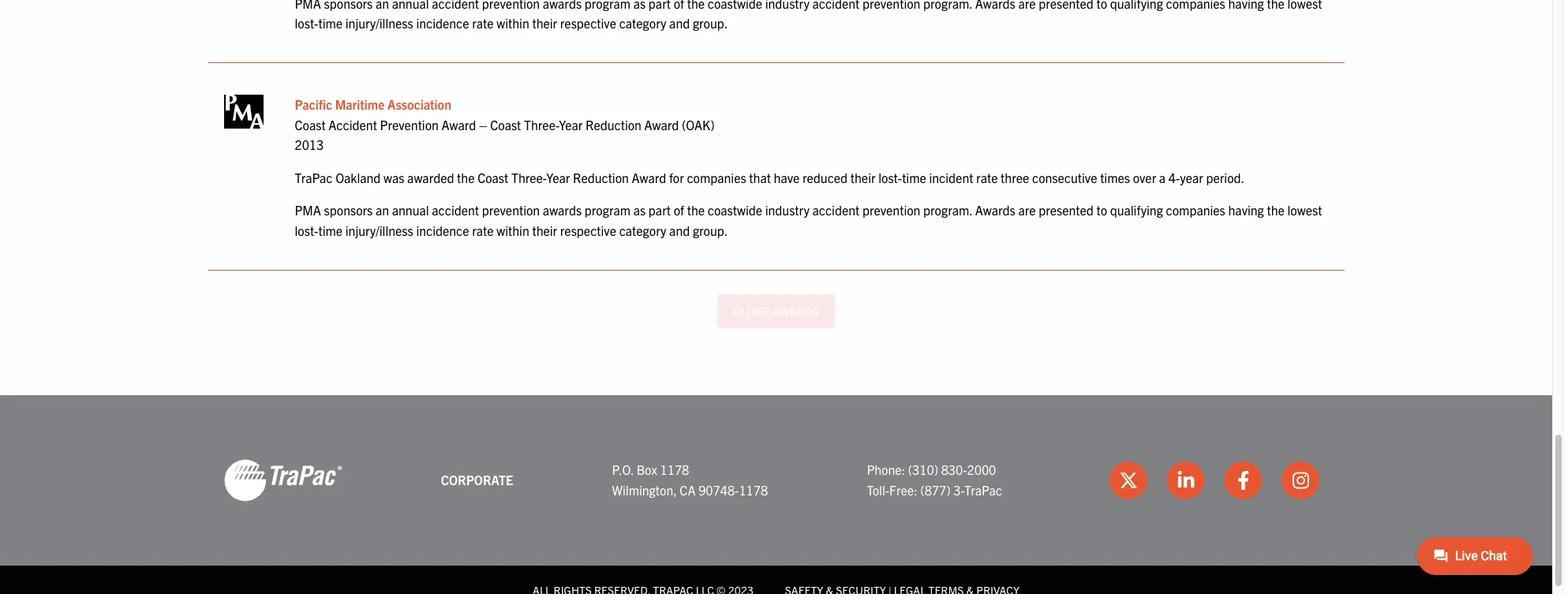 Task type: vqa. For each thing, say whether or not it's contained in the screenshot.
rightmost to-
no



Task type: locate. For each thing, give the bounding box(es) containing it.
presented
[[1039, 0, 1094, 11], [1039, 202, 1094, 218]]

1 vertical spatial lowest
[[1288, 202, 1322, 218]]

830-
[[941, 462, 967, 478]]

ca
[[680, 482, 696, 498]]

2 vertical spatial companies
[[1166, 202, 1226, 218]]

1 vertical spatial having
[[1229, 202, 1264, 218]]

0 vertical spatial three-
[[524, 117, 559, 132]]

1 vertical spatial 1178
[[739, 482, 768, 498]]

1 vertical spatial and
[[669, 223, 690, 238]]

1 vertical spatial of
[[674, 202, 684, 218]]

older
[[733, 304, 770, 319]]

0 vertical spatial presented
[[1039, 0, 1094, 11]]

0 vertical spatial industry
[[765, 0, 810, 11]]

2 industry from the top
[[765, 202, 810, 218]]

award
[[442, 117, 476, 132], [645, 117, 679, 132], [632, 170, 666, 185]]

1 vertical spatial to
[[1097, 202, 1107, 218]]

three- right –
[[524, 117, 559, 132]]

0 vertical spatial lowest
[[1288, 0, 1322, 11]]

program.
[[924, 0, 973, 11], [924, 202, 973, 218]]

0 vertical spatial awards
[[543, 0, 582, 11]]

0 vertical spatial to
[[1097, 0, 1107, 11]]

footer
[[0, 395, 1553, 594]]

1 annual from the top
[[392, 0, 429, 11]]

prevention
[[482, 0, 540, 11], [863, 0, 921, 11], [482, 202, 540, 218], [863, 202, 921, 218]]

0 vertical spatial part
[[649, 0, 671, 11]]

of
[[674, 0, 684, 11], [674, 202, 684, 218]]

0 vertical spatial program
[[585, 0, 631, 11]]

rate
[[472, 15, 494, 31], [976, 170, 998, 185], [472, 223, 494, 238]]

0 vertical spatial incidence
[[416, 15, 469, 31]]

time
[[318, 15, 343, 31], [902, 170, 927, 185], [318, 223, 343, 238]]

0 vertical spatial lost-
[[295, 15, 318, 31]]

lost-
[[295, 15, 318, 31], [879, 170, 902, 185], [295, 223, 318, 238]]

trapac oakland was awarded the coast three-year reduction award for companies that have reduced their lost-time incident rate three consecutive times over a 4-year period.
[[295, 170, 1245, 185]]

the
[[687, 0, 705, 11], [1267, 0, 1285, 11], [457, 170, 475, 185], [687, 202, 705, 218], [1267, 202, 1285, 218]]

was
[[384, 170, 404, 185]]

1 vertical spatial program
[[585, 202, 631, 218]]

1 vertical spatial pma sponsors an annual accident prevention awards program as part of the coastwide industry accident prevention program. awards are presented to qualifying companies having the lowest lost-time injury/illness incidence rate within their respective category and group.
[[295, 202, 1322, 238]]

p.o. box 1178 wilmington, ca 90748-1178
[[612, 462, 768, 498]]

0 vertical spatial companies
[[1166, 0, 1226, 11]]

0 vertical spatial an
[[376, 0, 389, 11]]

0 vertical spatial annual
[[392, 0, 429, 11]]

having
[[1229, 0, 1264, 11], [1229, 202, 1264, 218]]

1 vertical spatial qualifying
[[1110, 202, 1163, 218]]

three- down the pacific maritime association coast accident prevention award – coast three-year reduction award (oak) 2013
[[511, 170, 546, 185]]

1 vertical spatial an
[[376, 202, 389, 218]]

0 vertical spatial year
[[559, 117, 583, 132]]

free:
[[890, 482, 918, 498]]

0 vertical spatial program.
[[924, 0, 973, 11]]

2 coastwide from the top
[[708, 202, 763, 218]]

2 an from the top
[[376, 202, 389, 218]]

1 vertical spatial injury/illness
[[346, 223, 413, 238]]

1 qualifying from the top
[[1110, 0, 1163, 11]]

1 vertical spatial awards
[[543, 202, 582, 218]]

1 as from the top
[[634, 0, 646, 11]]

pma
[[295, 0, 321, 11], [295, 202, 321, 218]]

awards
[[543, 0, 582, 11], [543, 202, 582, 218]]

industry
[[765, 0, 810, 11], [765, 202, 810, 218]]

part
[[649, 0, 671, 11], [649, 202, 671, 218]]

1 vertical spatial awards
[[975, 202, 1016, 218]]

oakland
[[336, 170, 381, 185]]

2 as from the top
[[634, 202, 646, 218]]

injury/illness
[[346, 15, 413, 31], [346, 223, 413, 238]]

0 vertical spatial as
[[634, 0, 646, 11]]

year inside the pacific maritime association coast accident prevention award – coast three-year reduction award (oak) 2013
[[559, 117, 583, 132]]

phone: (310) 830-2000 toll-free: (877) 3-trapac
[[867, 462, 1002, 498]]

2 category from the top
[[619, 223, 667, 238]]

1 vertical spatial reduction
[[573, 170, 629, 185]]

program
[[585, 0, 631, 11], [585, 202, 631, 218]]

0 vertical spatial category
[[619, 15, 667, 31]]

1 injury/illness from the top
[[346, 15, 413, 31]]

1 vertical spatial annual
[[392, 202, 429, 218]]

and
[[669, 15, 690, 31], [669, 223, 690, 238]]

reduction
[[586, 117, 642, 132], [573, 170, 629, 185]]

1 vertical spatial within
[[497, 223, 529, 238]]

their
[[532, 15, 557, 31], [851, 170, 876, 185], [532, 223, 557, 238]]

as
[[634, 0, 646, 11], [634, 202, 646, 218]]

period.
[[1206, 170, 1245, 185]]

0 vertical spatial trapac
[[295, 170, 333, 185]]

1 vertical spatial pma
[[295, 202, 321, 218]]

1 vertical spatial industry
[[765, 202, 810, 218]]

accident
[[432, 0, 479, 11], [813, 0, 860, 11], [432, 202, 479, 218], [813, 202, 860, 218]]

1 coastwide from the top
[[708, 0, 763, 11]]

1 and from the top
[[669, 15, 690, 31]]

0 vertical spatial qualifying
[[1110, 0, 1163, 11]]

trapac down 2000
[[965, 482, 1002, 498]]

1 vertical spatial presented
[[1039, 202, 1094, 218]]

1 awards from the top
[[543, 0, 582, 11]]

are
[[1019, 0, 1036, 11], [1019, 202, 1036, 218]]

award left for at the top of page
[[632, 170, 666, 185]]

0 vertical spatial coastwide
[[708, 0, 763, 11]]

that
[[749, 170, 771, 185]]

0 vertical spatial sponsors
[[324, 0, 373, 11]]

2 lowest from the top
[[1288, 202, 1322, 218]]

an
[[376, 0, 389, 11], [376, 202, 389, 218]]

1 part from the top
[[649, 0, 671, 11]]

0 vertical spatial and
[[669, 15, 690, 31]]

1 vertical spatial trapac
[[965, 482, 1002, 498]]

awards
[[975, 0, 1016, 11], [975, 202, 1016, 218], [773, 304, 819, 319]]

0 vertical spatial respective
[[560, 15, 616, 31]]

0 vertical spatial are
[[1019, 0, 1036, 11]]

trapac inside phone: (310) 830-2000 toll-free: (877) 3-trapac
[[965, 482, 1002, 498]]

award left (oak)
[[645, 117, 679, 132]]

1178 right ca
[[739, 482, 768, 498]]

within
[[497, 15, 529, 31], [497, 223, 529, 238]]

2 program from the top
[[585, 202, 631, 218]]

2000
[[967, 462, 996, 478]]

year
[[559, 117, 583, 132], [546, 170, 570, 185]]

1 vertical spatial coastwide
[[708, 202, 763, 218]]

1 incidence from the top
[[416, 15, 469, 31]]

category
[[619, 15, 667, 31], [619, 223, 667, 238]]

reduction inside the pacific maritime association coast accident prevention award – coast three-year reduction award (oak) 2013
[[586, 117, 642, 132]]

2 annual from the top
[[392, 202, 429, 218]]

1 horizontal spatial trapac
[[965, 482, 1002, 498]]

1178
[[660, 462, 689, 478], [739, 482, 768, 498]]

lowest
[[1288, 0, 1322, 11], [1288, 202, 1322, 218]]

0 vertical spatial of
[[674, 0, 684, 11]]

coast
[[295, 117, 326, 132], [490, 117, 521, 132], [478, 170, 509, 185]]

pma sponsors an annual accident prevention awards program as part of the coastwide industry accident prevention program. awards are presented to qualifying companies having the lowest lost-time injury/illness incidence rate within their respective category and group.
[[295, 0, 1322, 31], [295, 202, 1322, 238]]

1 vertical spatial sponsors
[[324, 202, 373, 218]]

coastwide
[[708, 0, 763, 11], [708, 202, 763, 218]]

0 vertical spatial reduction
[[586, 117, 642, 132]]

three- inside the pacific maritime association coast accident prevention award – coast three-year reduction award (oak) 2013
[[524, 117, 559, 132]]

1 vertical spatial lost-
[[879, 170, 902, 185]]

three-
[[524, 117, 559, 132], [511, 170, 546, 185]]

0 vertical spatial injury/illness
[[346, 15, 413, 31]]

times
[[1100, 170, 1130, 185]]

trapac down 2013
[[295, 170, 333, 185]]

awards inside button
[[773, 304, 819, 319]]

1 pma from the top
[[295, 0, 321, 11]]

1 vertical spatial are
[[1019, 202, 1036, 218]]

4-
[[1169, 170, 1180, 185]]

1178 up ca
[[660, 462, 689, 478]]

group.
[[693, 15, 728, 31], [693, 223, 728, 238]]

1 of from the top
[[674, 0, 684, 11]]

1 vertical spatial incidence
[[416, 223, 469, 238]]

coast right –
[[490, 117, 521, 132]]

for
[[669, 170, 684, 185]]

0 vertical spatial having
[[1229, 0, 1264, 11]]

0 vertical spatial pma
[[295, 0, 321, 11]]

respective
[[560, 15, 616, 31], [560, 223, 616, 238]]

2 incidence from the top
[[416, 223, 469, 238]]

2 and from the top
[[669, 223, 690, 238]]

2 having from the top
[[1229, 202, 1264, 218]]

1 vertical spatial program.
[[924, 202, 973, 218]]

1 vertical spatial part
[[649, 202, 671, 218]]

2 vertical spatial awards
[[773, 304, 819, 319]]

1 vertical spatial category
[[619, 223, 667, 238]]

0 vertical spatial within
[[497, 15, 529, 31]]

sponsors
[[324, 0, 373, 11], [324, 202, 373, 218]]

annual
[[392, 0, 429, 11], [392, 202, 429, 218]]

0 horizontal spatial 1178
[[660, 462, 689, 478]]

1 vertical spatial as
[[634, 202, 646, 218]]

trapac
[[295, 170, 333, 185], [965, 482, 1002, 498]]

incidence
[[416, 15, 469, 31], [416, 223, 469, 238]]

0 vertical spatial pma sponsors an annual accident prevention awards program as part of the coastwide industry accident prevention program. awards are presented to qualifying companies having the lowest lost-time injury/illness incidence rate within their respective category and group.
[[295, 0, 1322, 31]]

to
[[1097, 0, 1107, 11], [1097, 202, 1107, 218]]

2013
[[295, 137, 324, 153]]

pacific maritime association coast accident prevention award – coast three-year reduction award (oak) 2013
[[295, 96, 715, 153]]

qualifying
[[1110, 0, 1163, 11], [1110, 202, 1163, 218]]

1 vertical spatial companies
[[687, 170, 746, 185]]

companies
[[1166, 0, 1226, 11], [687, 170, 746, 185], [1166, 202, 1226, 218]]

2 vertical spatial time
[[318, 223, 343, 238]]

1 vertical spatial group.
[[693, 223, 728, 238]]

0 vertical spatial group.
[[693, 15, 728, 31]]

1 vertical spatial respective
[[560, 223, 616, 238]]

corporate image
[[224, 458, 342, 502]]



Task type: describe. For each thing, give the bounding box(es) containing it.
1 to from the top
[[1097, 0, 1107, 11]]

year
[[1180, 170, 1204, 185]]

p.o.
[[612, 462, 634, 478]]

1 industry from the top
[[765, 0, 810, 11]]

2 sponsors from the top
[[324, 202, 373, 218]]

0 vertical spatial their
[[532, 15, 557, 31]]

–
[[479, 117, 487, 132]]

2 within from the top
[[497, 223, 529, 238]]

2 presented from the top
[[1039, 202, 1094, 218]]

2 are from the top
[[1019, 202, 1036, 218]]

2 awards from the top
[[543, 202, 582, 218]]

incident
[[929, 170, 974, 185]]

(877)
[[921, 482, 951, 498]]

toll-
[[867, 482, 890, 498]]

2 vertical spatial lost-
[[295, 223, 318, 238]]

1 vertical spatial three-
[[511, 170, 546, 185]]

2 group. from the top
[[693, 223, 728, 238]]

1 vertical spatial year
[[546, 170, 570, 185]]

2 pma sponsors an annual accident prevention awards program as part of the coastwide industry accident prevention program. awards are presented to qualifying companies having the lowest lost-time injury/illness incidence rate within their respective category and group. from the top
[[295, 202, 1322, 238]]

1 pma sponsors an annual accident prevention awards program as part of the coastwide industry accident prevention program. awards are presented to qualifying companies having the lowest lost-time injury/illness incidence rate within their respective category and group. from the top
[[295, 0, 1322, 31]]

1 program. from the top
[[924, 0, 973, 11]]

1 group. from the top
[[693, 15, 728, 31]]

pacific
[[295, 96, 332, 112]]

association
[[388, 96, 452, 112]]

1 presented from the top
[[1039, 0, 1094, 11]]

1 category from the top
[[619, 15, 667, 31]]

accident
[[329, 117, 377, 132]]

1 respective from the top
[[560, 15, 616, 31]]

(310)
[[908, 462, 939, 478]]

1 vertical spatial rate
[[976, 170, 998, 185]]

0 vertical spatial time
[[318, 15, 343, 31]]

1 having from the top
[[1229, 0, 1264, 11]]

1 are from the top
[[1019, 0, 1036, 11]]

coast down –
[[478, 170, 509, 185]]

over
[[1133, 170, 1157, 185]]

0 vertical spatial rate
[[472, 15, 494, 31]]

2 injury/illness from the top
[[346, 223, 413, 238]]

1 lowest from the top
[[1288, 0, 1322, 11]]

1 an from the top
[[376, 0, 389, 11]]

0 vertical spatial awards
[[975, 0, 1016, 11]]

90748-
[[699, 482, 739, 498]]

(oak)
[[682, 117, 715, 132]]

have
[[774, 170, 800, 185]]

1 vertical spatial their
[[851, 170, 876, 185]]

older awards
[[733, 304, 819, 319]]

phone:
[[867, 462, 905, 478]]

three
[[1001, 170, 1030, 185]]

2 vertical spatial rate
[[472, 223, 494, 238]]

1 program from the top
[[585, 0, 631, 11]]

award left –
[[442, 117, 476, 132]]

wilmington,
[[612, 482, 677, 498]]

a
[[1159, 170, 1166, 185]]

corporate
[[441, 472, 513, 488]]

older awards button
[[717, 294, 835, 328]]

2 pma from the top
[[295, 202, 321, 218]]

coast up 2013
[[295, 117, 326, 132]]

0 horizontal spatial trapac
[[295, 170, 333, 185]]

1 within from the top
[[497, 15, 529, 31]]

reduced
[[803, 170, 848, 185]]

3-
[[954, 482, 965, 498]]

2 of from the top
[[674, 202, 684, 218]]

box
[[637, 462, 657, 478]]

2 part from the top
[[649, 202, 671, 218]]

2 respective from the top
[[560, 223, 616, 238]]

prevention
[[380, 117, 439, 132]]

1 sponsors from the top
[[324, 0, 373, 11]]

footer containing p.o. box 1178
[[0, 395, 1553, 594]]

1 vertical spatial time
[[902, 170, 927, 185]]

2 vertical spatial their
[[532, 223, 557, 238]]

consecutive
[[1032, 170, 1098, 185]]

2 qualifying from the top
[[1110, 202, 1163, 218]]

0 vertical spatial 1178
[[660, 462, 689, 478]]

2 program. from the top
[[924, 202, 973, 218]]

2 to from the top
[[1097, 202, 1107, 218]]

1 horizontal spatial 1178
[[739, 482, 768, 498]]

awarded
[[407, 170, 454, 185]]

maritime
[[335, 96, 385, 112]]



